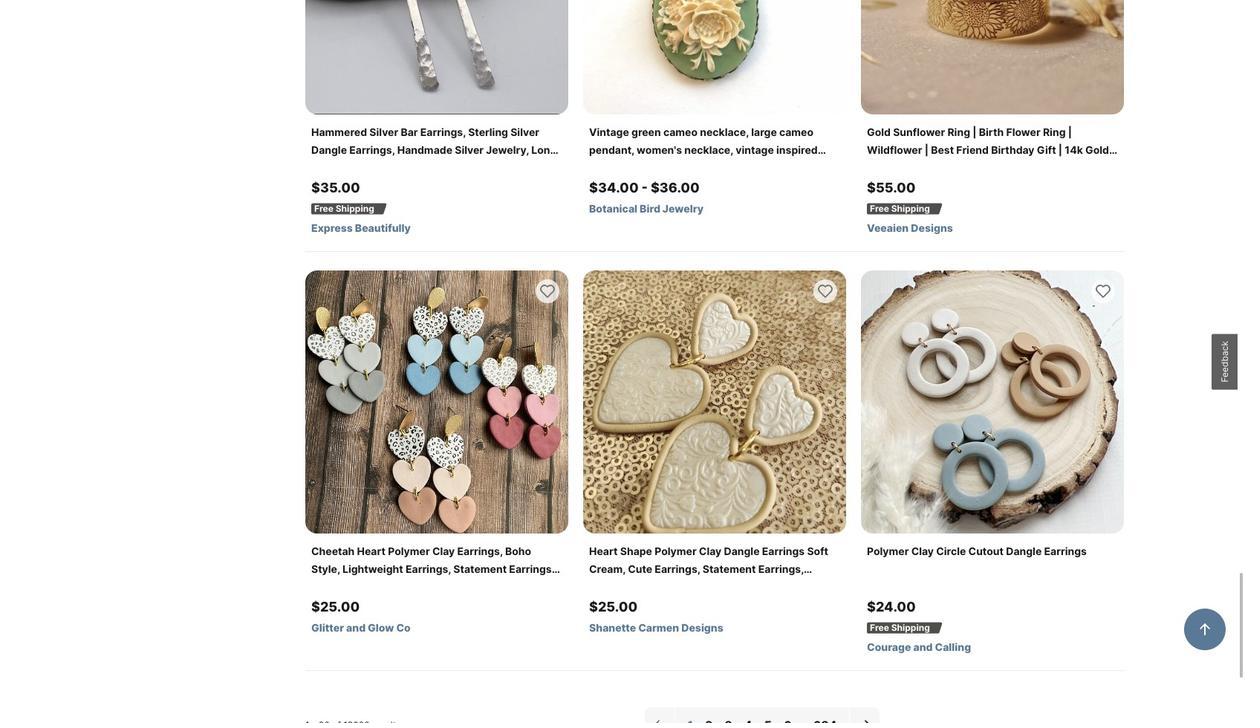 Task type: vqa. For each thing, say whether or not it's contained in the screenshot.
Day Clay
yes



Task type: locate. For each thing, give the bounding box(es) containing it.
glitter
[[311, 621, 344, 634]]

tabler image
[[651, 716, 669, 723]]

0 horizontal spatial earrings
[[762, 545, 805, 557]]

her
[[726, 161, 743, 174]]

0 vertical spatial for
[[709, 161, 724, 174]]

ring up 14k
[[1043, 126, 1066, 138]]

2 horizontal spatial polymer
[[867, 545, 909, 557]]

statement up day
[[454, 563, 507, 575]]

favorite image
[[539, 282, 557, 300], [817, 282, 835, 300]]

flower
[[1007, 126, 1041, 138]]

1 horizontal spatial best
[[983, 161, 1006, 174]]

best down sunflower
[[931, 143, 954, 156]]

polymer right shape at the bottom
[[655, 545, 697, 557]]

handmade
[[397, 143, 453, 156], [311, 580, 367, 593], [589, 580, 645, 593]]

1 horizontal spatial earrings
[[1045, 545, 1087, 557]]

gold
[[867, 126, 891, 138], [1086, 143, 1110, 156]]

free
[[314, 203, 334, 214], [870, 203, 889, 214], [870, 622, 889, 633]]

polymer inside cheetah heart polymer clay earrings, boho style, lightweight earrings, statement earrings, handmade earrings, mothers day gift for wife $25.00 glitter and glow co
[[388, 545, 430, 557]]

sunflower
[[893, 126, 945, 138]]

silver up jewelry, on the top left
[[511, 126, 540, 138]]

hammered silver bar earrings, sterling silver dangle earrings, handmade silver jewelry, long dangle earrings, gift for her link
[[311, 123, 563, 174]]

0 vertical spatial designs
[[911, 221, 953, 234]]

1 statement from the left
[[454, 563, 507, 575]]

gift inside cheetah heart polymer clay earrings, boho style, lightweight earrings, statement earrings, handmade earrings, mothers day gift for wife $25.00 glitter and glow co
[[484, 580, 503, 593]]

heart inside cheetah heart polymer clay earrings, boho style, lightweight earrings, statement earrings, handmade earrings, mothers day gift for wife $25.00 glitter and glow co
[[357, 545, 386, 557]]

designs
[[911, 221, 953, 234], [682, 621, 724, 634]]

gold sunflower ring | birth flower ring | wildflower | best friend birthday gift | 14k gold filled | floral jewelry | best friend gift $55.00
[[867, 126, 1110, 195]]

friend down birth
[[957, 143, 989, 156]]

0 horizontal spatial gold
[[867, 126, 891, 138]]

1 ring from the left
[[948, 126, 971, 138]]

jewelry down cute
[[647, 580, 687, 593]]

polymer up $24.00
[[867, 545, 909, 557]]

1 favorite image from the left
[[539, 282, 557, 300]]

|
[[973, 126, 977, 138], [1068, 126, 1072, 138], [925, 143, 929, 156], [1059, 143, 1063, 156], [897, 161, 901, 174], [977, 161, 981, 174]]

clay right shape at the bottom
[[699, 545, 722, 557]]

day
[[462, 580, 482, 593]]

1 horizontal spatial cameo
[[780, 126, 814, 138]]

$25.00
[[311, 599, 360, 615], [589, 599, 638, 615]]

jewelry right floral
[[934, 161, 974, 174]]

2 favorite image from the left
[[817, 282, 835, 300]]

polymer for $25.00
[[655, 545, 697, 557]]

calling
[[935, 641, 971, 653]]

ring
[[948, 126, 971, 138], [1043, 126, 1066, 138]]

heart up cream,
[[589, 545, 618, 557]]

0 horizontal spatial friend
[[957, 143, 989, 156]]

shipping up the courage and calling
[[892, 622, 930, 633]]

1 horizontal spatial $25.00
[[589, 599, 638, 615]]

1 horizontal spatial gold
[[1086, 143, 1110, 156]]

free shipping for $35.00
[[314, 203, 374, 214]]

sterling
[[468, 126, 508, 138]]

earrings inside heart shape polymer clay dangle earrings soft cream, cute earrings, statement earrings, handmade jewelry $25.00 shanette carmen designs
[[762, 545, 805, 557]]

$55.00
[[867, 180, 916, 195]]

gift
[[689, 161, 707, 174]]

boho
[[505, 545, 531, 557]]

jewelry
[[934, 161, 974, 174], [663, 202, 704, 215], [647, 580, 687, 593]]

cameo up inspired
[[780, 126, 814, 138]]

free up express in the top left of the page
[[314, 203, 334, 214]]

handmade down cream,
[[589, 580, 645, 593]]

1 heart from the left
[[357, 545, 386, 557]]

$34.00
[[589, 180, 639, 195]]

0 horizontal spatial clay
[[432, 545, 455, 557]]

cameo
[[664, 126, 698, 138], [780, 126, 814, 138]]

statement inside cheetah heart polymer clay earrings, boho style, lightweight earrings, statement earrings, handmade earrings, mothers day gift for wife $25.00 glitter and glow co
[[454, 563, 507, 575]]

1 horizontal spatial heart
[[589, 545, 618, 557]]

1 vertical spatial designs
[[682, 621, 724, 634]]

and left the glow
[[346, 621, 366, 634]]

1 vertical spatial gold
[[1086, 143, 1110, 156]]

for left wife
[[506, 580, 520, 593]]

gold up "wildflower" at the right top of page
[[867, 126, 891, 138]]

glitter and glow co link
[[311, 621, 563, 635]]

clay inside heart shape polymer clay dangle earrings soft cream, cute earrings, statement earrings, handmade jewelry $25.00 shanette carmen designs
[[699, 545, 722, 557]]

0 horizontal spatial and
[[346, 621, 366, 634]]

2 clay from the left
[[699, 545, 722, 557]]

best down birthday
[[983, 161, 1006, 174]]

0 horizontal spatial cameo
[[664, 126, 698, 138]]

1 horizontal spatial polymer
[[655, 545, 697, 557]]

gift
[[1037, 143, 1056, 156], [397, 161, 417, 174], [1043, 161, 1063, 174], [484, 580, 503, 593]]

best
[[931, 143, 954, 156], [983, 161, 1006, 174]]

necklace,
[[700, 126, 749, 138], [685, 143, 734, 156]]

filled
[[867, 161, 895, 174]]

1 horizontal spatial clay
[[699, 545, 722, 557]]

1 clay from the left
[[432, 545, 455, 557]]

| down birth
[[977, 161, 981, 174]]

silver down the sterling
[[455, 143, 484, 156]]

0 horizontal spatial ring
[[948, 126, 971, 138]]

handmade down style,
[[311, 580, 367, 593]]

| up 14k
[[1068, 126, 1072, 138]]

handmade inside cheetah heart polymer clay earrings, boho style, lightweight earrings, statement earrings, handmade earrings, mothers day gift for wife $25.00 glitter and glow co
[[311, 580, 367, 593]]

1 horizontal spatial handmade
[[397, 143, 453, 156]]

shanette
[[589, 621, 636, 634]]

handmade inside heart shape polymer clay dangle earrings soft cream, cute earrings, statement earrings, handmade jewelry $25.00 shanette carmen designs
[[589, 580, 645, 593]]

1 horizontal spatial statement
[[703, 563, 756, 575]]

1 horizontal spatial for
[[709, 161, 724, 174]]

1 horizontal spatial ring
[[1043, 126, 1066, 138]]

2 earrings from the left
[[1045, 545, 1087, 557]]

heart up the lightweight
[[357, 545, 386, 557]]

necklace, up 'vintage'
[[700, 126, 749, 138]]

necklace, up gift
[[685, 143, 734, 156]]

0 horizontal spatial heart
[[357, 545, 386, 557]]

1 vertical spatial and
[[914, 641, 933, 653]]

free shipping
[[314, 203, 374, 214], [870, 203, 930, 214], [870, 622, 930, 633]]

2 horizontal spatial silver
[[511, 126, 540, 138]]

ring left birth
[[948, 126, 971, 138]]

0 horizontal spatial favorite image
[[539, 282, 557, 300]]

polymer for day
[[388, 545, 430, 557]]

clay left circle
[[912, 545, 934, 557]]

2 horizontal spatial clay
[[912, 545, 934, 557]]

gold right 14k
[[1086, 143, 1110, 156]]

0 vertical spatial gold
[[867, 126, 891, 138]]

0 horizontal spatial silver
[[370, 126, 398, 138]]

free up veeaien
[[870, 203, 889, 214]]

designs right carmen
[[682, 621, 724, 634]]

shipping
[[336, 203, 374, 214], [892, 203, 930, 214], [892, 622, 930, 633]]

1 vertical spatial friend
[[1009, 161, 1041, 174]]

for left her
[[709, 161, 724, 174]]

cheetah
[[311, 545, 355, 557]]

lightweight
[[343, 563, 403, 575]]

express
[[311, 221, 353, 234]]

inspired
[[777, 143, 818, 156]]

cheetah heart polymer clay earrings, boho style, lightweight earrings, statement earrings, handmade earrings, mothers day gift for wife link
[[311, 543, 563, 593]]

1 vertical spatial for
[[506, 580, 520, 593]]

dangle
[[311, 143, 347, 156], [311, 161, 347, 174], [724, 545, 760, 557], [1006, 545, 1042, 557]]

polymer clay circle cutout dangle earrings
[[867, 545, 1087, 557]]

2 cameo from the left
[[780, 126, 814, 138]]

tabler image
[[856, 716, 874, 723]]

silver left bar on the top left of the page
[[370, 126, 398, 138]]

free shipping down the $35.00
[[314, 203, 374, 214]]

beautifully
[[355, 221, 411, 234]]

earrings,
[[420, 126, 466, 138], [350, 143, 395, 156], [350, 161, 395, 174], [457, 545, 503, 557], [406, 563, 451, 575], [509, 563, 555, 575], [655, 563, 700, 575], [759, 563, 804, 575], [369, 580, 414, 593]]

for inside cheetah heart polymer clay earrings, boho style, lightweight earrings, statement earrings, handmade earrings, mothers day gift for wife $25.00 glitter and glow co
[[506, 580, 520, 593]]

0 vertical spatial jewelry
[[934, 161, 974, 174]]

1 earrings from the left
[[762, 545, 805, 557]]

handmade inside hammered silver bar earrings, sterling silver dangle earrings, handmade silver jewelry, long dangle earrings, gift for her $35.00
[[397, 143, 453, 156]]

handmade up for
[[397, 143, 453, 156]]

and
[[346, 621, 366, 634], [914, 641, 933, 653]]

1 polymer from the left
[[388, 545, 430, 557]]

shanette carmen designs link
[[589, 621, 841, 635]]

express beautifully
[[311, 221, 411, 234]]

courage and calling
[[867, 641, 971, 653]]

heart
[[357, 545, 386, 557], [589, 545, 618, 557]]

cameo up women's
[[664, 126, 698, 138]]

designs right veeaien
[[911, 221, 953, 234]]

and inside cheetah heart polymer clay earrings, boho style, lightweight earrings, statement earrings, handmade earrings, mothers day gift for wife $25.00 glitter and glow co
[[346, 621, 366, 634]]

0 horizontal spatial polymer
[[388, 545, 430, 557]]

1 cameo from the left
[[664, 126, 698, 138]]

carmen
[[638, 621, 679, 634]]

earrings for polymer clay circle cutout dangle earrings
[[1045, 545, 1087, 557]]

pendant,
[[589, 143, 635, 156]]

polymer inside heart shape polymer clay dangle earrings soft cream, cute earrings, statement earrings, handmade jewelry $25.00 shanette carmen designs
[[655, 545, 697, 557]]

friend down birthday
[[1009, 161, 1041, 174]]

and left calling
[[914, 641, 933, 653]]

friend
[[957, 143, 989, 156], [1009, 161, 1041, 174]]

polymer up the lightweight
[[388, 545, 430, 557]]

1 $25.00 from the left
[[311, 599, 360, 615]]

style,
[[311, 563, 340, 575]]

free shipping up "courage"
[[870, 622, 930, 633]]

2 statement from the left
[[703, 563, 756, 575]]

women's
[[637, 143, 682, 156]]

2 heart from the left
[[589, 545, 618, 557]]

chain,
[[656, 161, 687, 174]]

1 vertical spatial best
[[983, 161, 1006, 174]]

$25.00 up the shanette
[[589, 599, 638, 615]]

earrings for heart shape polymer clay dangle earrings soft cream, cute earrings, statement earrings, handmade jewelry $25.00 shanette carmen designs
[[762, 545, 805, 557]]

1 vertical spatial necklace,
[[685, 143, 734, 156]]

floral
[[903, 161, 932, 174]]

courage and calling link
[[867, 641, 1118, 654]]

silver
[[370, 126, 398, 138], [511, 126, 540, 138], [455, 143, 484, 156]]

birth
[[979, 126, 1004, 138]]

free for $35.00
[[314, 203, 334, 214]]

0 horizontal spatial statement
[[454, 563, 507, 575]]

for
[[709, 161, 724, 174], [506, 580, 520, 593]]

botanical bird jewelry link
[[589, 202, 841, 216]]

-
[[642, 180, 648, 195]]

0 vertical spatial necklace,
[[700, 126, 749, 138]]

shipping up express beautifully on the top left
[[336, 203, 374, 214]]

wildflower
[[867, 143, 923, 156]]

0 horizontal spatial $25.00
[[311, 599, 360, 615]]

polymer
[[388, 545, 430, 557], [655, 545, 697, 557], [867, 545, 909, 557]]

clay inside cheetah heart polymer clay earrings, boho style, lightweight earrings, statement earrings, handmade earrings, mothers day gift for wife $25.00 glitter and glow co
[[432, 545, 455, 557]]

hammered silver bar earrings, sterling silver dangle earrings, handmade silver jewelry, long dangle earrings, gift for her $35.00
[[311, 126, 557, 195]]

long
[[532, 143, 557, 156]]

gift inside hammered silver bar earrings, sterling silver dangle earrings, handmade silver jewelry, long dangle earrings, gift for her $35.00
[[397, 161, 417, 174]]

polymer clay circle cutout dangle earrings link
[[867, 543, 1118, 560]]

1 horizontal spatial favorite image
[[817, 282, 835, 300]]

free up "courage"
[[870, 622, 889, 633]]

shipping for $24.00
[[892, 622, 930, 633]]

0 vertical spatial and
[[346, 621, 366, 634]]

jewelry,
[[486, 143, 529, 156]]

mothers
[[417, 580, 460, 593]]

jewelry down $36.00 on the top right
[[663, 202, 704, 215]]

clay up mothers
[[432, 545, 455, 557]]

2 vertical spatial jewelry
[[647, 580, 687, 593]]

free for $24.00
[[870, 622, 889, 633]]

$25.00 up the glitter
[[311, 599, 360, 615]]

| left birth
[[973, 126, 977, 138]]

free shipping for $55.00
[[870, 203, 930, 214]]

shipping up veeaien designs in the right of the page
[[892, 203, 930, 214]]

statement up shanette carmen designs link at the bottom
[[703, 563, 756, 575]]

0 horizontal spatial best
[[931, 143, 954, 156]]

heart shape polymer clay dangle earrings soft cream, cute earrings, statement earrings, handmade jewelry link
[[589, 543, 841, 593]]

0 vertical spatial friend
[[957, 143, 989, 156]]

courage
[[867, 641, 911, 653]]

2 polymer from the left
[[655, 545, 697, 557]]

free shipping up veeaien designs in the right of the page
[[870, 203, 930, 214]]

2 $25.00 from the left
[[589, 599, 638, 615]]

$25.00 inside cheetah heart polymer clay earrings, boho style, lightweight earrings, statement earrings, handmade earrings, mothers day gift for wife $25.00 glitter and glow co
[[311, 599, 360, 615]]

0 horizontal spatial for
[[506, 580, 520, 593]]

0 horizontal spatial handmade
[[311, 580, 367, 593]]

0 horizontal spatial designs
[[682, 621, 724, 634]]

1 vertical spatial jewelry
[[663, 202, 704, 215]]

$24.00
[[867, 599, 916, 615]]

2 horizontal spatial handmade
[[589, 580, 645, 593]]



Task type: describe. For each thing, give the bounding box(es) containing it.
product name is heart shape polymer clay dangle earrings soft cream, cute earrings, statement earrings, handmade jewelry image
[[583, 271, 846, 534]]

cute
[[628, 563, 653, 575]]

large
[[752, 126, 777, 138]]

product name is gold sunflower ring | birth flower ring | wildflower | best friend birthday gift | 14k gold filled | floral jewelry | best friend gift image
[[861, 0, 1124, 114]]

soft
[[807, 545, 829, 557]]

veeaien
[[867, 221, 909, 234]]

3 clay from the left
[[912, 545, 934, 557]]

vintage green cameo necklace, large cameo pendant, women's necklace, vintage inspired jewelry, long chain, gift for her link
[[589, 123, 841, 174]]

cream,
[[589, 563, 626, 575]]

veeaien designs link
[[867, 221, 1118, 235]]

2 ring from the left
[[1043, 126, 1066, 138]]

clay for day
[[432, 545, 455, 557]]

circle
[[937, 545, 966, 557]]

jewelry inside vintage green cameo necklace, large cameo pendant, women's necklace, vintage inspired jewelry, long chain, gift for her $34.00 - $36.00 botanical bird jewelry
[[663, 202, 704, 215]]

statement inside heart shape polymer clay dangle earrings soft cream, cute earrings, statement earrings, handmade jewelry $25.00 shanette carmen designs
[[703, 563, 756, 575]]

heart shape polymer clay dangle earrings soft cream, cute earrings, statement earrings, handmade jewelry $25.00 shanette carmen designs
[[589, 545, 829, 634]]

1 horizontal spatial designs
[[911, 221, 953, 234]]

free shipping for $24.00
[[870, 622, 930, 633]]

| right filled
[[897, 161, 901, 174]]

shape
[[620, 545, 652, 557]]

veeaien designs
[[867, 221, 953, 234]]

for
[[419, 161, 435, 174]]

long
[[631, 161, 654, 174]]

dangle inside heart shape polymer clay dangle earrings soft cream, cute earrings, statement earrings, handmade jewelry $25.00 shanette carmen designs
[[724, 545, 760, 557]]

shipping for $35.00
[[336, 203, 374, 214]]

bird
[[640, 202, 661, 215]]

favorite image
[[1095, 282, 1113, 300]]

botanical
[[589, 202, 638, 215]]

favorite image for day
[[539, 282, 557, 300]]

jewelry,
[[589, 161, 629, 174]]

heart inside heart shape polymer clay dangle earrings soft cream, cute earrings, statement earrings, handmade jewelry $25.00 shanette carmen designs
[[589, 545, 618, 557]]

shipping for $55.00
[[892, 203, 930, 214]]

1 horizontal spatial and
[[914, 641, 933, 653]]

for inside vintage green cameo necklace, large cameo pendant, women's necklace, vintage inspired jewelry, long chain, gift for her $34.00 - $36.00 botanical bird jewelry
[[709, 161, 724, 174]]

express beautifully link
[[311, 221, 563, 235]]

jewelry inside heart shape polymer clay dangle earrings soft cream, cute earrings, statement earrings, handmade jewelry $25.00 shanette carmen designs
[[647, 580, 687, 593]]

designs inside heart shape polymer clay dangle earrings soft cream, cute earrings, statement earrings, handmade jewelry $25.00 shanette carmen designs
[[682, 621, 724, 634]]

free for $55.00
[[870, 203, 889, 214]]

product name is vintage green cameo necklace, large cameo pendant, women's necklace, vintage inspired jewelry, long chain, gift for her image
[[583, 0, 846, 114]]

vintage
[[589, 126, 629, 138]]

product name is polymer clay circle cutout dangle earrings image
[[861, 271, 1124, 534]]

favorite image for $25.00
[[817, 282, 835, 300]]

3 polymer from the left
[[867, 545, 909, 557]]

$36.00
[[651, 180, 700, 195]]

hammered
[[311, 126, 367, 138]]

gold sunflower ring | birth flower ring | wildflower | best friend birthday gift | 14k gold filled | floral jewelry | best friend gift link
[[867, 123, 1118, 174]]

her
[[438, 161, 456, 174]]

$35.00
[[311, 180, 360, 195]]

bar
[[401, 126, 418, 138]]

birthday
[[991, 143, 1035, 156]]

co
[[396, 621, 411, 634]]

$25.00 inside heart shape polymer clay dangle earrings soft cream, cute earrings, statement earrings, handmade jewelry $25.00 shanette carmen designs
[[589, 599, 638, 615]]

1 horizontal spatial silver
[[455, 143, 484, 156]]

0 vertical spatial best
[[931, 143, 954, 156]]

product name is hammered silver bar earrings, sterling silver dangle earrings, handmade silver jewelry, long dangle earrings, gift for her image
[[305, 0, 569, 114]]

vintage green cameo necklace, large cameo pendant, women's necklace, vintage inspired jewelry, long chain, gift for her $34.00 - $36.00 botanical bird jewelry
[[589, 126, 818, 215]]

green
[[632, 126, 661, 138]]

14k
[[1065, 143, 1083, 156]]

glow
[[368, 621, 394, 634]]

product name is cheetah heart polymer clay earrings, boho style, lightweight earrings, statement earrings, handmade earrings, mothers day gift for wife image
[[305, 271, 569, 534]]

clay for $25.00
[[699, 545, 722, 557]]

wife
[[522, 580, 546, 593]]

| left 14k
[[1059, 143, 1063, 156]]

cutout
[[969, 545, 1004, 557]]

vintage
[[736, 143, 774, 156]]

| down sunflower
[[925, 143, 929, 156]]

jewelry inside 'gold sunflower ring | birth flower ring | wildflower | best friend birthday gift | 14k gold filled | floral jewelry | best friend gift $55.00'
[[934, 161, 974, 174]]

1 horizontal spatial friend
[[1009, 161, 1041, 174]]

cheetah heart polymer clay earrings, boho style, lightweight earrings, statement earrings, handmade earrings, mothers day gift for wife $25.00 glitter and glow co
[[311, 545, 555, 634]]



